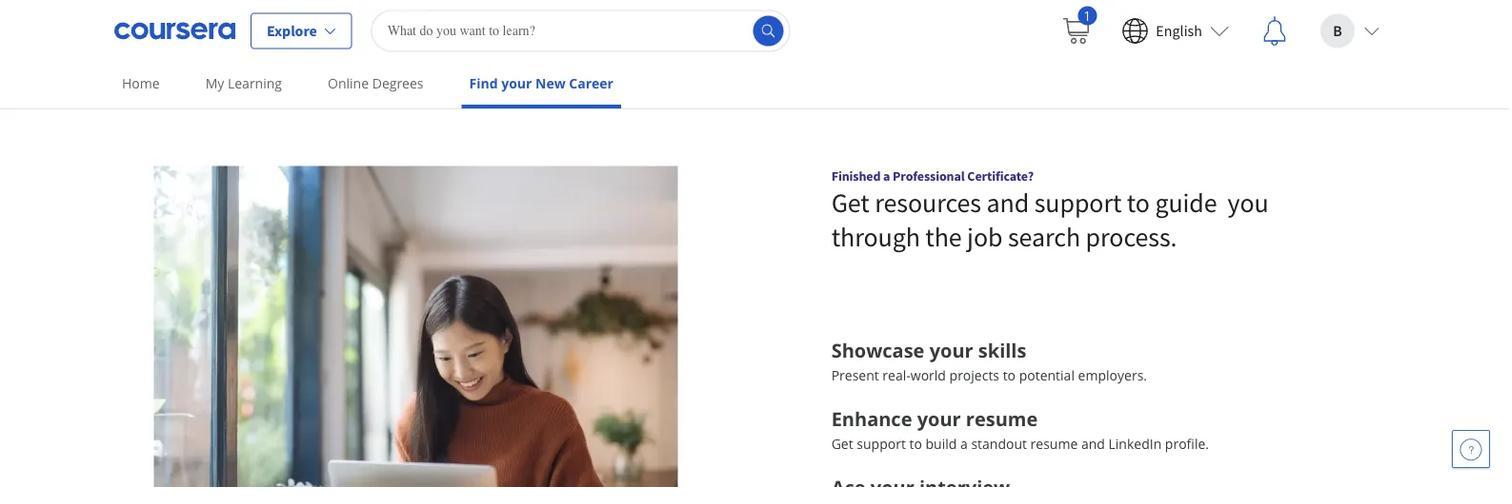 Task type: locate. For each thing, give the bounding box(es) containing it.
get inside enhance your resume get support to build a standout resume and linkedin profile.
[[832, 436, 853, 454]]

support up search
[[1035, 186, 1122, 219]]

finished a professional certificate? get resources and support to guide  you through the job search process.
[[832, 167, 1269, 254]]

showcase your skills present real-world projects to potential employers.
[[832, 338, 1147, 385]]

1 link
[[1046, 0, 1107, 61]]

learning
[[228, 74, 282, 92]]

2 get from the top
[[832, 436, 853, 454]]

a right build
[[960, 436, 968, 454]]

enhance
[[832, 407, 912, 433]]

your
[[501, 74, 532, 92], [930, 338, 973, 364], [917, 407, 961, 433]]

resources
[[875, 186, 981, 219]]

a
[[883, 167, 890, 185], [960, 436, 968, 454]]

get down finished
[[832, 186, 870, 219]]

degrees
[[372, 74, 424, 92]]

get down enhance
[[832, 436, 853, 454]]

1 vertical spatial and
[[1081, 436, 1105, 454]]

job
[[967, 220, 1003, 254]]

to
[[1127, 186, 1150, 219], [1003, 367, 1016, 385], [909, 436, 922, 454]]

projects
[[950, 367, 1000, 385]]

you
[[1228, 186, 1269, 219]]

to up process.
[[1127, 186, 1150, 219]]

find
[[469, 74, 498, 92]]

to left build
[[909, 436, 922, 454]]

to down the skills
[[1003, 367, 1016, 385]]

your for enhance
[[917, 407, 961, 433]]

home link
[[114, 62, 167, 105]]

your up the projects
[[930, 338, 973, 364]]

0 vertical spatial get
[[832, 186, 870, 219]]

process.
[[1086, 220, 1177, 254]]

to inside enhance your resume get support to build a standout resume and linkedin profile.
[[909, 436, 922, 454]]

your right find
[[501, 74, 532, 92]]

skills
[[978, 338, 1027, 364]]

finished
[[832, 167, 881, 185]]

your inside showcase your skills present real-world projects to potential employers.
[[930, 338, 973, 364]]

2 horizontal spatial to
[[1127, 186, 1150, 219]]

home
[[122, 74, 160, 92]]

0 vertical spatial a
[[883, 167, 890, 185]]

0 vertical spatial your
[[501, 74, 532, 92]]

support
[[1035, 186, 1122, 219], [857, 436, 906, 454]]

None search field
[[371, 10, 791, 52]]

explore button
[[251, 13, 352, 49]]

0 horizontal spatial to
[[909, 436, 922, 454]]

1 horizontal spatial support
[[1035, 186, 1122, 219]]

2 vertical spatial to
[[909, 436, 922, 454]]

resume up standout
[[966, 407, 1038, 433]]

1 vertical spatial support
[[857, 436, 906, 454]]

1 get from the top
[[832, 186, 870, 219]]

resume
[[966, 407, 1038, 433], [1031, 436, 1078, 454]]

0 horizontal spatial a
[[883, 167, 890, 185]]

and inside enhance your resume get support to build a standout resume and linkedin profile.
[[1081, 436, 1105, 454]]

my learning link
[[198, 62, 290, 105]]

0 vertical spatial support
[[1035, 186, 1122, 219]]

b button
[[1305, 0, 1395, 61]]

0 vertical spatial and
[[987, 186, 1029, 219]]

0 horizontal spatial and
[[987, 186, 1029, 219]]

your inside enhance your resume get support to build a standout resume and linkedin profile.
[[917, 407, 961, 433]]

1 vertical spatial your
[[930, 338, 973, 364]]

and
[[987, 186, 1029, 219], [1081, 436, 1105, 454]]

2 vertical spatial your
[[917, 407, 961, 433]]

1 horizontal spatial to
[[1003, 367, 1016, 385]]

and inside finished a professional certificate? get resources and support to guide  you through the job search process.
[[987, 186, 1029, 219]]

world
[[911, 367, 946, 385]]

get inside finished a professional certificate? get resources and support to guide  you through the job search process.
[[832, 186, 870, 219]]

get
[[832, 186, 870, 219], [832, 436, 853, 454]]

1 vertical spatial a
[[960, 436, 968, 454]]

through
[[832, 220, 920, 254]]

0 horizontal spatial support
[[857, 436, 906, 454]]

1 vertical spatial get
[[832, 436, 853, 454]]

0 vertical spatial to
[[1127, 186, 1150, 219]]

support inside enhance your resume get support to build a standout resume and linkedin profile.
[[857, 436, 906, 454]]

shopping cart: 1 item element
[[1061, 6, 1097, 46]]

your up build
[[917, 407, 961, 433]]

1 horizontal spatial and
[[1081, 436, 1105, 454]]

a right finished
[[883, 167, 890, 185]]

to inside showcase your skills present real-world projects to potential employers.
[[1003, 367, 1016, 385]]

resume right standout
[[1031, 436, 1078, 454]]

1 vertical spatial to
[[1003, 367, 1016, 385]]

and left linkedin
[[1081, 436, 1105, 454]]

and down certificate?
[[987, 186, 1029, 219]]

enhance your resume get support to build a standout resume and linkedin profile.
[[832, 407, 1209, 454]]

1 horizontal spatial a
[[960, 436, 968, 454]]

support down enhance
[[857, 436, 906, 454]]

new
[[536, 74, 566, 92]]

present
[[832, 367, 879, 385]]

real-
[[883, 367, 911, 385]]



Task type: describe. For each thing, give the bounding box(es) containing it.
0 vertical spatial resume
[[966, 407, 1038, 433]]

What do you want to learn? text field
[[371, 10, 791, 52]]

career
[[569, 74, 614, 92]]

explore
[[267, 21, 317, 40]]

help center image
[[1460, 438, 1483, 461]]

the
[[926, 220, 962, 254]]

find your new career link
[[462, 62, 621, 109]]

your for find
[[501, 74, 532, 92]]

standout
[[971, 436, 1027, 454]]

linkedin
[[1109, 436, 1162, 454]]

profile.
[[1165, 436, 1209, 454]]

professional
[[893, 167, 965, 185]]

support inside finished a professional certificate? get resources and support to guide  you through the job search process.
[[1035, 186, 1122, 219]]

build
[[926, 436, 957, 454]]

online degrees link
[[320, 62, 431, 105]]

a inside enhance your resume get support to build a standout resume and linkedin profile.
[[960, 436, 968, 454]]

english button
[[1107, 0, 1244, 61]]

find your new career
[[469, 74, 614, 92]]

certificate?
[[968, 167, 1034, 185]]

b
[[1333, 21, 1342, 40]]

my
[[205, 74, 224, 92]]

online degrees
[[328, 74, 424, 92]]

coursera image
[[114, 16, 235, 46]]

employers.
[[1078, 367, 1147, 385]]

1
[[1084, 6, 1091, 24]]

potential
[[1019, 367, 1075, 385]]

a inside finished a professional certificate? get resources and support to guide  you through the job search process.
[[883, 167, 890, 185]]

online
[[328, 74, 369, 92]]

english
[[1156, 21, 1203, 40]]

to inside finished a professional certificate? get resources and support to guide  you through the job search process.
[[1127, 186, 1150, 219]]

search
[[1008, 220, 1081, 254]]

your for showcase
[[930, 338, 973, 364]]

my learning
[[205, 74, 282, 92]]

showcase
[[832, 338, 925, 364]]

1 vertical spatial resume
[[1031, 436, 1078, 454]]



Task type: vqa. For each thing, say whether or not it's contained in the screenshot.
Learn more about degree credit element in the bottom right of the page
no



